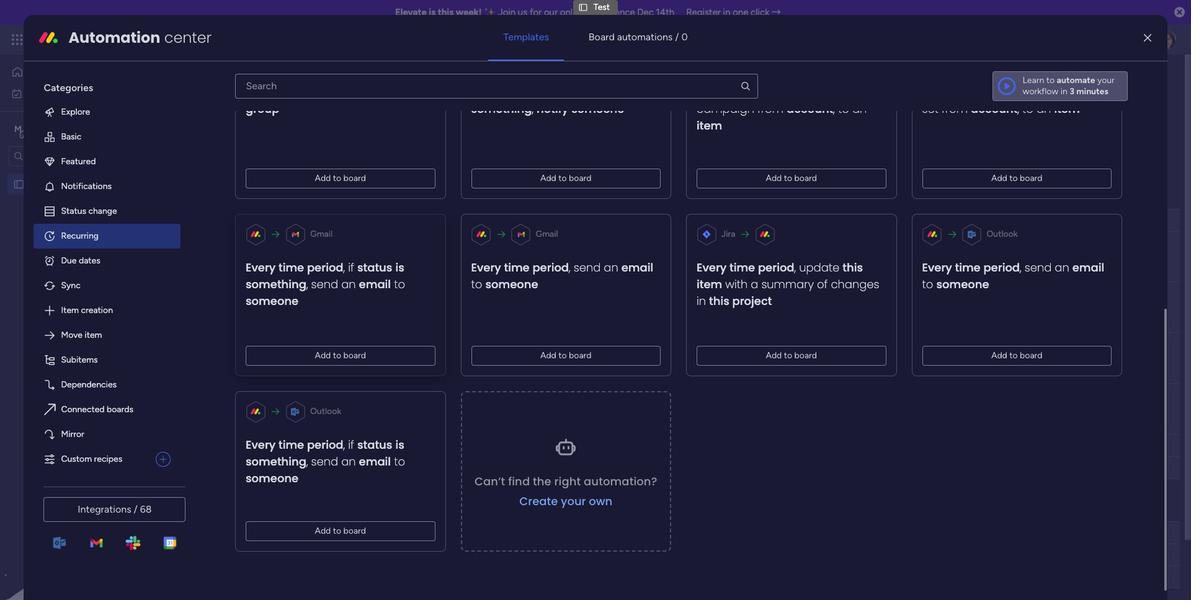 Task type: locate. For each thing, give the bounding box(es) containing it.
status inside option
[[61, 206, 86, 216]]

column information image for status
[[562, 216, 572, 226]]

0 horizontal spatial each
[[828, 84, 856, 100]]

this inside this item
[[843, 260, 863, 275]]

0 vertical spatial every time period , if status is something , send an email to someone
[[246, 260, 405, 309]]

Due date field
[[601, 214, 642, 227]]

Search for a column type search field
[[235, 74, 758, 99]]

an
[[853, 101, 867, 117], [1037, 101, 1052, 117], [604, 260, 619, 275], [1055, 260, 1070, 275], [342, 277, 356, 292], [342, 454, 356, 470]]

dec left 13 at the right of page
[[609, 354, 624, 363]]

home
[[29, 66, 52, 77]]

gmail down status field
[[536, 229, 558, 239]]

due inside "field"
[[604, 215, 619, 226]]

new inside button
[[193, 149, 211, 159]]

test left testing
[[235, 353, 251, 364]]

see inside button
[[217, 34, 232, 45]]

0 horizontal spatial sync
[[800, 84, 825, 100]]

, inside , sync each ad- set from
[[1020, 84, 1022, 100]]

work
[[100, 32, 123, 47], [41, 88, 60, 98]]

to
[[1047, 75, 1055, 86], [839, 101, 850, 117], [1023, 101, 1034, 117], [333, 173, 342, 184], [559, 173, 567, 184], [784, 173, 793, 184], [1010, 173, 1018, 184], [394, 277, 405, 292], [472, 277, 483, 292], [923, 277, 934, 292], [333, 351, 342, 361], [559, 351, 567, 361], [784, 351, 793, 361], [1010, 351, 1018, 361], [394, 454, 405, 470], [333, 526, 342, 537]]

test left building at the bottom left
[[235, 302, 251, 313]]

is
[[429, 7, 436, 18], [396, 260, 405, 275], [396, 437, 405, 453]]

explore option
[[34, 100, 181, 125]]

automate
[[1057, 75, 1096, 86]]

0 horizontal spatial column information image
[[562, 216, 572, 226]]

1 from from the left
[[758, 101, 784, 117]]

test inside list box
[[29, 179, 46, 190]]

main table
[[207, 116, 248, 127]]

sync
[[61, 280, 81, 291]]

dec left 14th
[[637, 7, 654, 18]]

every time period , send an email to someone for gmail
[[472, 260, 654, 292]]

if for outlook
[[348, 437, 354, 453]]

autopilot image
[[1076, 113, 1087, 129]]

0 horizontal spatial of
[[259, 94, 267, 104]]

register in one click → link
[[686, 7, 781, 18]]

1 horizontal spatial outlook
[[987, 229, 1018, 239]]

2 vertical spatial is
[[396, 437, 405, 453]]

None search field
[[235, 74, 758, 99]]

work right my
[[41, 88, 60, 98]]

/
[[675, 31, 679, 43], [1127, 73, 1130, 83], [134, 504, 138, 516]]

0 horizontal spatial /
[[134, 504, 138, 516]]

see for see plans
[[217, 34, 232, 45]]

0 vertical spatial in
[[723, 7, 731, 18]]

0 horizontal spatial work
[[41, 88, 60, 98]]

column information image right status field
[[562, 216, 572, 226]]

2 horizontal spatial of
[[817, 277, 828, 292]]

2 sync from the left
[[1025, 84, 1050, 100]]

due date
[[604, 215, 639, 226]]

0 horizontal spatial see
[[217, 34, 232, 45]]

creation
[[81, 305, 113, 316]]

of for manage any type of project. assign owners, set timelines and keep track of where your project stands.
[[259, 94, 267, 104]]

1 vertical spatial a
[[751, 277, 759, 292]]

0 vertical spatial your
[[1098, 75, 1115, 86]]

2 every time period , if status is something , send an email to someone from the top
[[246, 437, 405, 486]]

set left integrate
[[923, 101, 939, 117]]

1 vertical spatial something
[[246, 277, 307, 292]]

1 horizontal spatial account , to an item
[[971, 101, 1080, 117]]

/ inside "invite / 1" button
[[1127, 73, 1130, 83]]

/ left "0"
[[675, 31, 679, 43]]

1 horizontal spatial each
[[1054, 84, 1082, 100]]

jira
[[722, 229, 736, 239]]

for
[[530, 7, 542, 18]]

1 horizontal spatial due
[[604, 215, 619, 226]]

1 vertical spatial work
[[41, 88, 60, 98]]

this down with
[[710, 293, 730, 309]]

new project up test building
[[235, 251, 283, 262]]

0 horizontal spatial this
[[438, 7, 454, 18]]

1 horizontal spatial set
[[923, 101, 939, 117]]

2 vertical spatial your
[[561, 494, 586, 509]]

your down right
[[561, 494, 586, 509]]

0 horizontal spatial due
[[61, 256, 77, 266]]

test for test testing
[[235, 353, 251, 364]]

project down main table "button"
[[213, 149, 241, 159]]

workspace image
[[12, 123, 24, 136]]

search image
[[740, 81, 751, 92]]

production left pipeline
[[240, 189, 302, 204]]

one
[[733, 7, 749, 18]]

new up test building
[[235, 251, 253, 262]]

0 vertical spatial due
[[604, 215, 619, 226]]

1 vertical spatial if
[[348, 260, 354, 275]]

/ inside board automations / 0 button
[[675, 31, 679, 43]]

from
[[758, 101, 784, 117], [942, 101, 968, 117]]

, sync each ad- set from
[[923, 84, 1106, 117]]

filter by anything image
[[434, 147, 449, 162]]

something inside , if something , notify someone
[[472, 101, 532, 117]]

set right owners,
[[362, 94, 374, 104]]

1
[[1133, 73, 1136, 83]]

0 horizontal spatial your
[[509, 94, 526, 104]]

1 horizontal spatial every time period , send an email to someone
[[923, 260, 1105, 292]]

2 horizontal spatial this
[[843, 260, 863, 275]]

1 vertical spatial in
[[1061, 86, 1068, 97]]

sync inside , sync each ad- set from
[[1025, 84, 1050, 100]]

workspace selection element
[[12, 122, 104, 138]]

home button
[[7, 62, 133, 82]]

test testing
[[235, 353, 281, 364]]

is for outlook
[[396, 437, 405, 453]]

gmail down pipeline
[[311, 229, 333, 239]]

1 vertical spatial due
[[61, 256, 77, 266]]

project up building at the bottom left
[[255, 251, 283, 262]]

item creation
[[61, 305, 113, 316]]

this up changes
[[843, 260, 863, 275]]

2 vertical spatial this
[[710, 293, 730, 309]]

of down "update"
[[817, 277, 828, 292]]

custom
[[61, 454, 92, 465]]

due left date
[[604, 215, 619, 226]]

monday
[[55, 32, 98, 47]]

2 vertical spatial /
[[134, 504, 138, 516]]

in inside your workflow in
[[1061, 86, 1068, 97]]

2 vertical spatial something
[[246, 454, 307, 470]]

main left table at left
[[207, 116, 226, 127]]

account inside account , to an item
[[787, 101, 834, 117]]

test right online
[[594, 2, 610, 12]]

see
[[217, 34, 232, 45], [566, 93, 581, 104]]

1 horizontal spatial gmail
[[536, 229, 558, 239]]

test down new project button
[[213, 189, 237, 204]]

1 vertical spatial owner
[[451, 528, 477, 538]]

automate
[[1092, 116, 1131, 127]]

is for gmail
[[396, 260, 405, 275]]

status for gmail
[[358, 260, 393, 275]]

1 horizontal spatial account
[[971, 101, 1018, 117]]

in left this project
[[697, 293, 706, 309]]

test for test publishing
[[235, 404, 251, 415]]

your up minutes at the top right of page
[[1098, 75, 1115, 86]]

2 vertical spatial if
[[348, 437, 354, 453]]

option
[[0, 173, 158, 176]]

1 horizontal spatial of
[[472, 94, 480, 104]]

production right post at the bottom left of the page
[[241, 501, 302, 517]]

Post Production Assessment field
[[210, 501, 377, 518]]

test for test production pipeline
[[213, 189, 237, 204]]

0 horizontal spatial a
[[388, 84, 395, 100]]

automations
[[617, 31, 673, 43]]

→
[[772, 7, 781, 18]]

1 sync from the left
[[800, 84, 825, 100]]

conference
[[588, 7, 635, 18]]

1 vertical spatial this
[[843, 260, 863, 275]]

plans
[[234, 34, 255, 45]]

test left publishing
[[235, 404, 251, 415]]

group
[[246, 101, 280, 117]]

a right with
[[751, 277, 759, 292]]

1 vertical spatial status
[[358, 437, 393, 453]]

see left more
[[566, 93, 581, 104]]

mirror option
[[34, 423, 181, 447]]

, sync each campaign from
[[697, 84, 856, 117]]

1 vertical spatial production
[[241, 501, 302, 517]]

1 horizontal spatial /
[[675, 31, 679, 43]]

1 account from the left
[[787, 101, 834, 117]]

2 account from the left
[[971, 101, 1018, 117]]

0 vertical spatial if
[[574, 84, 580, 100]]

1 every time period , if status is something , send an email to someone from the top
[[246, 260, 405, 309]]

0 vertical spatial outlook
[[987, 229, 1018, 239]]

column information image right date
[[648, 216, 658, 226]]

subitems option
[[34, 348, 181, 373]]

select product image
[[11, 34, 24, 46]]

Search in workspace field
[[26, 149, 104, 163]]

/ left 1
[[1127, 73, 1130, 83]]

test inside field
[[213, 189, 237, 204]]

show board description image
[[238, 72, 252, 84]]

0 vertical spatial this
[[438, 7, 454, 18]]

sync
[[800, 84, 825, 100], [1025, 84, 1050, 100]]

of right track
[[472, 94, 480, 104]]

public board image
[[13, 178, 25, 190]]

james peterson image
[[1157, 30, 1177, 50]]

2 vertical spatial in
[[697, 293, 706, 309]]

2 each from the left
[[1054, 84, 1082, 100]]

custom recipes option
[[34, 447, 151, 472]]

2 from from the left
[[942, 101, 968, 117]]

this left week!
[[438, 7, 454, 18]]

0 horizontal spatial dec
[[609, 354, 624, 363]]

of inside with a summary of changes in
[[817, 277, 828, 292]]

sort by any column image
[[452, 148, 472, 161]]

0 horizontal spatial from
[[758, 101, 784, 117]]

2 column information image from the left
[[648, 216, 658, 226]]

stands.
[[558, 94, 586, 104]]

us
[[518, 7, 528, 18]]

someone
[[572, 101, 625, 117], [486, 277, 539, 292], [937, 277, 990, 292], [246, 293, 299, 309], [246, 471, 299, 486]]

2 status from the top
[[358, 437, 393, 453]]

2 gmail from the left
[[536, 229, 558, 239]]

test
[[594, 2, 610, 12], [29, 179, 46, 190], [213, 189, 237, 204], [235, 302, 251, 313], [235, 353, 251, 364], [235, 404, 251, 415]]

Files field
[[783, 214, 807, 227]]

each inside , sync each campaign from
[[828, 84, 856, 100]]

outlook for , send an
[[987, 229, 1018, 239]]

recipes
[[94, 454, 122, 465]]

1 horizontal spatial this
[[710, 293, 730, 309]]

1 horizontal spatial new
[[235, 251, 253, 262]]

0 horizontal spatial set
[[362, 94, 374, 104]]

0 horizontal spatial status
[[61, 206, 86, 216]]

2 owner from the top
[[451, 528, 477, 538]]

status up not started
[[524, 215, 549, 226]]

item down campaign
[[697, 118, 723, 133]]

1 vertical spatial outlook
[[311, 406, 342, 417]]

0 vertical spatial status
[[358, 260, 393, 275]]

ad-
[[1085, 84, 1106, 100]]

1 horizontal spatial your
[[561, 494, 586, 509]]

0 horizontal spatial account
[[787, 101, 834, 117]]

email
[[622, 260, 654, 275], [1073, 260, 1105, 275], [359, 277, 391, 292], [359, 454, 391, 470]]

in left one
[[723, 7, 731, 18]]

invite / 1
[[1103, 73, 1136, 83]]

manage any type of project. assign owners, set timelines and keep track of where your project stands.
[[190, 94, 586, 104]]

status inside field
[[524, 215, 549, 226]]

item inside account , to an item
[[697, 118, 723, 133]]

your
[[1098, 75, 1115, 86], [509, 94, 526, 104], [561, 494, 586, 509]]

0 horizontal spatial every time period , send an email to someone
[[472, 260, 654, 292]]

main inside the workspace selection element
[[29, 123, 50, 135]]

see left plans
[[217, 34, 232, 45]]

2 horizontal spatial your
[[1098, 75, 1115, 86]]

1 vertical spatial owner field
[[448, 527, 481, 540]]

new project down main table "button"
[[193, 149, 241, 159]]

account , to an item down search image
[[697, 101, 867, 133]]

move
[[61, 330, 82, 341]]

integrate
[[967, 116, 1003, 127]]

0 vertical spatial see
[[217, 34, 232, 45]]

table
[[228, 116, 248, 127]]

0 vertical spatial /
[[675, 31, 679, 43]]

0 horizontal spatial in
[[697, 293, 706, 309]]

2 every time period , send an email to someone from the left
[[923, 260, 1105, 292]]

2 horizontal spatial in
[[1061, 86, 1068, 97]]

something up building at the bottom left
[[246, 277, 307, 292]]

new
[[193, 149, 211, 159], [235, 251, 253, 262]]

notifications option
[[34, 174, 181, 199]]

project left stands. at the top left
[[528, 94, 556, 104]]

main for main workspace
[[29, 123, 50, 135]]

0 horizontal spatial project
[[528, 94, 556, 104]]

a
[[388, 84, 395, 100], [751, 277, 759, 292]]

dapulse checkmark sign image
[[853, 352, 859, 367]]

1 horizontal spatial sync
[[1025, 84, 1050, 100]]

the
[[533, 474, 552, 489]]

each for , sync each campaign from
[[828, 84, 856, 100]]

0 vertical spatial project
[[528, 94, 556, 104]]

1 horizontal spatial in
[[723, 7, 731, 18]]

something up post production assessment
[[246, 454, 307, 470]]

0 vertical spatial dec
[[637, 7, 654, 18]]

board
[[344, 173, 366, 184], [569, 173, 592, 184], [795, 173, 817, 184], [1020, 173, 1043, 184], [344, 351, 366, 361], [569, 351, 592, 361], [795, 351, 817, 361], [1020, 351, 1043, 361], [344, 526, 366, 537]]

dates
[[79, 256, 100, 266]]

0 vertical spatial something
[[472, 101, 532, 117]]

0 vertical spatial production
[[240, 189, 302, 204]]

1 horizontal spatial main
[[207, 116, 226, 127]]

status up the recurring
[[61, 206, 86, 216]]

item right move
[[85, 330, 102, 341]]

1 account , to an item from the left
[[697, 101, 867, 133]]

Status field
[[521, 214, 552, 227]]

1 every time period , send an email to someone from the left
[[472, 260, 654, 292]]

assign
[[301, 94, 327, 104]]

due
[[604, 215, 619, 226], [61, 256, 77, 266]]

0 vertical spatial owner field
[[448, 214, 481, 227]]

1 vertical spatial is
[[396, 260, 405, 275]]

1 vertical spatial see
[[566, 93, 581, 104]]

Test Production Pipeline field
[[210, 189, 352, 205]]

production for post
[[241, 501, 302, 517]]

0 vertical spatial is
[[429, 7, 436, 18]]

changes
[[831, 277, 880, 292]]

1 each from the left
[[828, 84, 856, 100]]

test building
[[235, 302, 284, 313]]

due for due date
[[604, 215, 619, 226]]

0 horizontal spatial main
[[29, 123, 50, 135]]

1 horizontal spatial status
[[524, 215, 549, 226]]

something down search for a column type search field in the top of the page
[[472, 101, 532, 117]]

your right where
[[509, 94, 526, 104]]

work right monday
[[100, 32, 123, 47]]

minutes
[[1077, 86, 1109, 97]]

1 horizontal spatial project
[[733, 293, 772, 309]]

1 column information image from the left
[[562, 216, 572, 226]]

each inside , sync each ad- set from
[[1054, 84, 1082, 100]]

1 status from the top
[[358, 260, 393, 275]]

connected boards
[[61, 405, 133, 415]]

1 horizontal spatial see
[[566, 93, 581, 104]]

2 account , to an item from the left
[[971, 101, 1080, 117]]

owners,
[[329, 94, 360, 104]]

1 horizontal spatial a
[[751, 277, 759, 292]]

0 horizontal spatial gmail
[[311, 229, 333, 239]]

due inside option
[[61, 256, 77, 266]]

✨
[[484, 7, 496, 18]]

1 gmail from the left
[[311, 229, 333, 239]]

0 vertical spatial owner
[[451, 215, 477, 226]]

0 vertical spatial a
[[388, 84, 395, 100]]

find
[[509, 474, 530, 489]]

0 horizontal spatial account , to an item
[[697, 101, 867, 133]]

, inside , create a new group
[[344, 84, 345, 100]]

0 vertical spatial new
[[193, 149, 211, 159]]

create
[[348, 84, 385, 100]]

register
[[686, 7, 721, 18]]

gmail for , send an
[[536, 229, 558, 239]]

project.
[[269, 94, 299, 104]]

account , to an item
[[697, 101, 867, 133], [971, 101, 1080, 117]]

with a summary of changes in
[[697, 277, 880, 309]]

1 horizontal spatial work
[[100, 32, 123, 47]]

add
[[315, 173, 331, 184], [541, 173, 557, 184], [766, 173, 782, 184], [992, 173, 1008, 184], [315, 351, 331, 361], [541, 351, 557, 361], [766, 351, 782, 361], [992, 351, 1008, 361], [315, 526, 331, 537]]

workflow
[[1023, 86, 1059, 97]]

item inside move item option
[[85, 330, 102, 341]]

work inside button
[[41, 88, 60, 98]]

project inside button
[[213, 149, 241, 159]]

Owner field
[[448, 214, 481, 227], [448, 527, 481, 540]]

0 horizontal spatial new
[[193, 149, 211, 159]]

2 owner field from the top
[[448, 527, 481, 540]]

sync for campaign
[[800, 84, 825, 100]]

new down main table "button"
[[193, 149, 211, 159]]

2 horizontal spatial /
[[1127, 73, 1130, 83]]

if
[[574, 84, 580, 100], [348, 260, 354, 275], [348, 437, 354, 453]]

1 owner field from the top
[[448, 214, 481, 227]]

main right workspace image
[[29, 123, 50, 135]]

account for set
[[971, 101, 1018, 117]]

due left dates
[[61, 256, 77, 266]]

not started
[[513, 252, 560, 262]]

every
[[246, 260, 276, 275], [472, 260, 502, 275], [697, 260, 727, 275], [923, 260, 953, 275], [246, 437, 276, 453]]

account , to an item down workflow
[[971, 101, 1080, 117]]

1 vertical spatial /
[[1127, 73, 1130, 83]]

1 horizontal spatial from
[[942, 101, 968, 117]]

/ left 68
[[134, 504, 138, 516]]

every time period , if status is something , send an email to someone for gmail
[[246, 260, 405, 309]]

in left 3
[[1061, 86, 1068, 97]]

column information image for due date
[[648, 216, 658, 226]]

item up low
[[697, 277, 723, 292]]

right
[[555, 474, 581, 489]]

basic option
[[34, 125, 181, 149]]

each
[[828, 84, 856, 100], [1054, 84, 1082, 100]]

1 horizontal spatial column information image
[[648, 216, 658, 226]]

0 vertical spatial new project
[[193, 149, 241, 159]]

production for test
[[240, 189, 302, 204]]

a left new
[[388, 84, 395, 100]]

sync inside , sync each campaign from
[[800, 84, 825, 100]]

main inside main table "button"
[[207, 116, 226, 127]]

/ inside integrations / 68 button
[[134, 504, 138, 516]]

of right type
[[259, 94, 267, 104]]

1 vertical spatial every time period , if status is something , send an email to someone
[[246, 437, 405, 486]]

test right public board icon at the top left of page
[[29, 179, 46, 190]]

status
[[61, 206, 86, 216], [524, 215, 549, 226]]

project down with
[[733, 293, 772, 309]]

from inside , sync each campaign from
[[758, 101, 784, 117]]

column information image
[[562, 216, 572, 226], [648, 216, 658, 226]]



Task type: describe. For each thing, give the bounding box(es) containing it.
1 horizontal spatial dec
[[637, 7, 654, 18]]

1 owner from the top
[[451, 215, 477, 226]]

move item
[[61, 330, 102, 341]]

new
[[399, 84, 421, 100]]

create
[[520, 494, 558, 509]]

this item
[[697, 260, 863, 292]]

connected boards option
[[34, 398, 181, 423]]

center
[[164, 27, 212, 48]]

can't
[[475, 474, 506, 489]]

not
[[513, 252, 528, 262]]

testing
[[253, 353, 281, 364]]

where
[[483, 94, 507, 104]]

new project inside button
[[193, 149, 241, 159]]

someone inside , if something , notify someone
[[572, 101, 625, 117]]

due for due dates
[[61, 256, 77, 266]]

see for see more
[[566, 93, 581, 104]]

this for this item
[[843, 260, 863, 275]]

categories heading
[[34, 71, 181, 100]]

main workspace
[[29, 123, 102, 135]]

something for outlook
[[246, 454, 307, 470]]

something for gmail
[[246, 277, 307, 292]]

subitems
[[61, 355, 98, 365]]

from inside , sync each ad- set from
[[942, 101, 968, 117]]

workspace
[[53, 123, 102, 135]]

monday work management
[[55, 32, 193, 47]]

1 vertical spatial new
[[235, 251, 253, 262]]

3
[[1070, 86, 1075, 97]]

automation
[[69, 27, 160, 48]]

online
[[560, 7, 585, 18]]

test production pipeline
[[213, 189, 349, 204]]

every time period , if status is something , send an email to someone for outlook
[[246, 437, 405, 486]]

pipeline
[[305, 189, 349, 204]]

integrations
[[78, 504, 131, 516]]

priority
[[694, 215, 722, 226]]

automation  center image
[[39, 28, 59, 48]]

basic
[[61, 131, 82, 142]]

notifications
[[61, 181, 112, 192]]

recurring option
[[34, 224, 181, 249]]

learn
[[1023, 75, 1044, 86]]

register in one click →
[[686, 7, 781, 18]]

gantt
[[267, 116, 290, 127]]

a inside , create a new group
[[388, 84, 395, 100]]

project down assessment
[[310, 527, 338, 538]]

new project button
[[188, 145, 246, 164]]

your inside your workflow in
[[1098, 75, 1115, 86]]

status for outlook
[[358, 437, 393, 453]]

high
[[699, 353, 718, 364]]

a inside with a summary of changes in
[[751, 277, 759, 292]]

every time period , update
[[697, 260, 843, 275]]

learn to automate
[[1023, 75, 1096, 86]]

item inside this item
[[697, 277, 723, 292]]

categories list box
[[34, 71, 191, 472]]

mirror
[[61, 429, 84, 440]]

post production assessment
[[213, 501, 374, 517]]

/ for invite / 1
[[1127, 73, 1130, 83]]

item creation option
[[34, 298, 181, 323]]

each for , sync each ad- set from
[[1054, 84, 1082, 100]]

item down 3
[[1055, 101, 1080, 117]]

timelines
[[376, 94, 411, 104]]

add to favorites image
[[259, 72, 271, 84]]

, inside , sync each campaign from
[[795, 84, 796, 100]]

more
[[583, 93, 603, 104]]

status for status
[[524, 215, 549, 226]]

your inside can't find the right automation? create your own
[[561, 494, 586, 509]]

every time period , send an email to someone for outlook
[[923, 260, 1105, 292]]

test publishing
[[235, 404, 293, 415]]

sync option
[[34, 274, 181, 298]]

due dates option
[[34, 249, 181, 274]]

update
[[800, 260, 840, 275]]

with
[[726, 277, 748, 292]]

boards
[[107, 405, 133, 415]]

featured option
[[34, 149, 181, 174]]

1 vertical spatial dec
[[609, 354, 624, 363]]

Priority field
[[691, 214, 725, 227]]

your workflow in
[[1023, 75, 1115, 97]]

gmail for , if
[[311, 229, 333, 239]]

v2 done deadline image
[[583, 353, 593, 365]]

assessment
[[305, 501, 374, 517]]

project down pipeline
[[310, 215, 338, 225]]

due dates
[[61, 256, 100, 266]]

see plans button
[[200, 30, 260, 49]]

this project
[[710, 293, 772, 309]]

see more
[[566, 93, 603, 104]]

dec 13
[[609, 354, 633, 363]]

elevate is this week! ✨ join us for our online conference dec 14th
[[395, 7, 675, 18]]

automation center
[[69, 27, 212, 48]]

1 vertical spatial your
[[509, 94, 526, 104]]

test for test building
[[235, 302, 251, 313]]

68
[[140, 504, 152, 516]]

status change option
[[34, 199, 181, 224]]

dependencies
[[61, 380, 117, 390]]

account , to an item for ad-
[[971, 101, 1080, 117]]

management
[[125, 32, 193, 47]]

move item option
[[34, 323, 181, 348]]

summary
[[762, 277, 814, 292]]

low
[[700, 302, 716, 313]]

my work button
[[7, 83, 133, 103]]

1 vertical spatial project
[[733, 293, 772, 309]]

in inside with a summary of changes in
[[697, 293, 706, 309]]

see plans
[[217, 34, 255, 45]]

connected
[[61, 405, 105, 415]]

account for from
[[787, 101, 834, 117]]

if for gmail
[[348, 260, 354, 275]]

custom recipes
[[61, 454, 122, 465]]

gantt button
[[258, 112, 299, 132]]

Timeline field
[[863, 214, 901, 227]]

sync for ad-
[[1025, 84, 1050, 100]]

0
[[682, 31, 688, 43]]

activity
[[1022, 73, 1052, 83]]

our
[[544, 7, 558, 18]]

files
[[786, 215, 804, 226]]

dependencies option
[[34, 373, 181, 398]]

lottie animation element
[[0, 475, 158, 601]]

item
[[61, 305, 79, 316]]

track
[[450, 94, 470, 104]]

1 vertical spatial new project
[[235, 251, 283, 262]]

test list box
[[0, 171, 158, 362]]

main for main table
[[207, 116, 226, 127]]

can't find the right automation? create your own
[[475, 474, 658, 509]]

templates
[[503, 31, 549, 43]]

work for my
[[41, 88, 60, 98]]

any
[[223, 94, 237, 104]]

this for this project
[[710, 293, 730, 309]]

of for with a summary of changes in
[[817, 277, 828, 292]]

board automations / 0 button
[[574, 22, 703, 52]]

featured
[[61, 156, 96, 167]]

keep
[[430, 94, 448, 104]]

elevate
[[395, 7, 427, 18]]

date
[[622, 215, 639, 226]]

my work
[[27, 88, 60, 98]]

column information image
[[908, 216, 918, 226]]

/ for integrations / 68
[[134, 504, 138, 516]]

if inside , if something , notify someone
[[574, 84, 580, 100]]

account , to an item for campaign
[[697, 101, 867, 133]]

13
[[626, 354, 633, 363]]

main table button
[[188, 112, 258, 132]]

post
[[213, 501, 238, 517]]

lottie animation image
[[0, 475, 158, 601]]

timeline
[[866, 215, 898, 226]]

work for monday
[[100, 32, 123, 47]]

see more link
[[565, 92, 604, 105]]

status for status change
[[61, 206, 86, 216]]

create your own link
[[520, 494, 613, 509]]

building
[[253, 302, 284, 313]]

automation?
[[584, 474, 658, 489]]

outlook for , if
[[311, 406, 342, 417]]

set inside , sync each ad- set from
[[923, 101, 939, 117]]



Task type: vqa. For each thing, say whether or not it's contained in the screenshot.
Connected boards
yes



